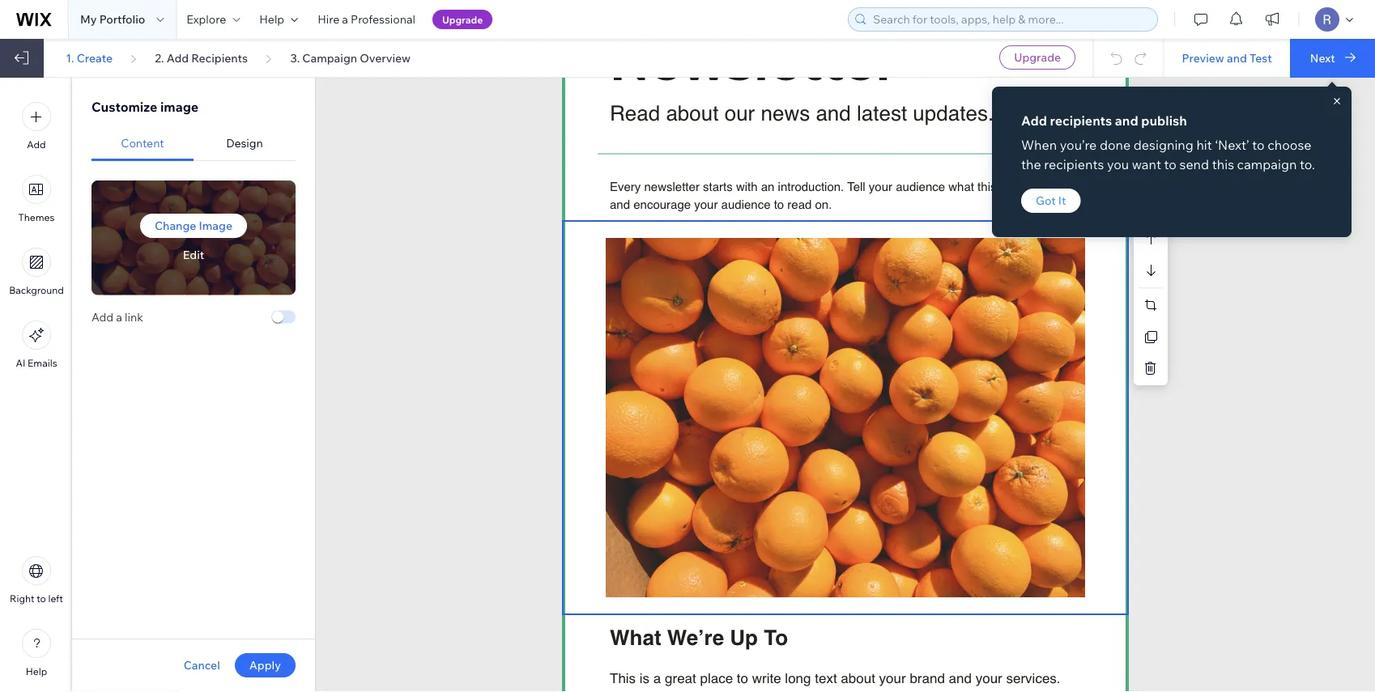 Task type: describe. For each thing, give the bounding box(es) containing it.
what we're up to
[[610, 626, 788, 650]]

this is a great place to write long text about your brand and your services. you can use this space go into a little more detail about your business goal
[[610, 671, 1079, 693]]

designing
[[1134, 137, 1194, 153]]

little
[[812, 690, 836, 693]]

to inside this is a great place to write long text about your brand and your services. you can use this space go into a little more detail about your business goal
[[737, 671, 749, 687]]

1 horizontal spatial audience
[[896, 179, 946, 194]]

go
[[755, 690, 771, 693]]

ai
[[16, 357, 25, 370]]

got it
[[1036, 194, 1067, 208]]

what
[[949, 179, 975, 194]]

and right news
[[816, 101, 851, 125]]

to down designing
[[1165, 156, 1177, 173]]

recipients
[[192, 51, 248, 65]]

hire a professional link
[[308, 0, 425, 39]]

themes
[[18, 211, 55, 224]]

3.
[[290, 51, 300, 65]]

done
[[1100, 137, 1131, 153]]

your right tell
[[869, 179, 893, 194]]

1 vertical spatial upgrade
[[1015, 50, 1062, 64]]

edit button
[[183, 248, 204, 262]]

1. create link
[[66, 51, 113, 65]]

2. add recipients link
[[155, 51, 248, 65]]

got
[[1036, 194, 1056, 208]]

up
[[730, 626, 758, 650]]

campaign
[[1238, 156, 1298, 173]]

design
[[226, 136, 263, 150]]

newsletter
[[645, 179, 700, 194]]

newsletter
[[610, 33, 898, 92]]

it
[[1059, 194, 1067, 208]]

brand
[[910, 671, 946, 687]]

customize
[[92, 99, 157, 115]]

what
[[610, 626, 662, 650]]

test
[[1250, 51, 1273, 65]]

background button
[[9, 248, 64, 297]]

cancel button
[[184, 659, 220, 673]]

when
[[1022, 137, 1058, 153]]

business
[[981, 690, 1035, 693]]

want
[[1133, 156, 1162, 173]]

add for add recipients and publish when you're done designing hit 'next' to choose the recipients you want to send this campaign to.
[[1022, 113, 1048, 129]]

long
[[786, 671, 812, 687]]

next
[[1311, 51, 1336, 65]]

news
[[761, 101, 810, 125]]

2.
[[155, 51, 164, 65]]

every
[[610, 179, 641, 194]]

detail
[[875, 690, 908, 693]]

change image button
[[140, 214, 247, 238]]

use
[[663, 690, 685, 693]]

on.
[[816, 198, 833, 212]]

hire a professional
[[318, 12, 416, 26]]

create
[[77, 51, 113, 65]]

place
[[701, 671, 733, 687]]

1 vertical spatial help button
[[22, 630, 51, 678]]

read
[[610, 101, 661, 125]]

you're
[[1060, 137, 1097, 153]]

1. create
[[66, 51, 113, 65]]

ai emails
[[16, 357, 57, 370]]

services.
[[1007, 671, 1061, 687]]

2. add recipients
[[155, 51, 248, 65]]

an
[[761, 179, 775, 194]]

hit
[[1197, 137, 1213, 153]]

to up the "campaign"
[[1253, 137, 1265, 153]]

edit
[[183, 248, 204, 262]]

apply button
[[235, 654, 296, 678]]

this for brand
[[689, 690, 711, 693]]

read about our news and latest updates.
[[610, 101, 994, 125]]

explore
[[187, 12, 226, 26]]

got it button
[[1022, 189, 1081, 213]]

1 horizontal spatial help
[[260, 12, 285, 26]]

1 vertical spatial upgrade button
[[1000, 45, 1076, 70]]

change
[[155, 219, 196, 233]]

the
[[1022, 156, 1042, 173]]

professional
[[351, 12, 416, 26]]

tell
[[848, 179, 866, 194]]

preview
[[1183, 51, 1225, 65]]



Task type: locate. For each thing, give the bounding box(es) containing it.
right to left
[[10, 593, 63, 605]]

latest
[[857, 101, 908, 125]]

add left link
[[92, 310, 114, 324]]

email's
[[1000, 179, 1038, 194]]

updates.
[[914, 101, 994, 125]]

to inside right to left button
[[37, 593, 46, 605]]

your
[[869, 179, 893, 194], [695, 198, 718, 212], [880, 671, 907, 687], [976, 671, 1003, 687], [950, 690, 977, 693]]

a left link
[[116, 310, 122, 324]]

1 horizontal spatial help button
[[250, 0, 308, 39]]

send
[[1180, 156, 1210, 173]]

1 horizontal spatial upgrade
[[1015, 50, 1062, 64]]

and right brand
[[949, 671, 972, 687]]

2 vertical spatial this
[[689, 690, 711, 693]]

0 vertical spatial help button
[[250, 0, 308, 39]]

0 horizontal spatial upgrade button
[[433, 10, 493, 29]]

a down long
[[800, 690, 808, 693]]

with
[[736, 179, 758, 194]]

3. campaign overview link
[[290, 51, 411, 65]]

to left the read
[[774, 198, 785, 212]]

this inside add recipients and publish when you're done designing hit 'next' to choose the recipients you want to send this campaign to.
[[1213, 156, 1235, 173]]

add inside add recipients and publish when you're done designing hit 'next' to choose the recipients you want to send this campaign to.
[[1022, 113, 1048, 129]]

your up business
[[976, 671, 1003, 687]]

about down "the"
[[1041, 179, 1072, 194]]

my
[[80, 12, 97, 26]]

0 vertical spatial help
[[260, 12, 285, 26]]

to.
[[1301, 156, 1316, 173]]

help button down right to left
[[22, 630, 51, 678]]

1.
[[66, 51, 74, 65]]

your up detail
[[880, 671, 907, 687]]

1 vertical spatial recipients
[[1045, 156, 1105, 173]]

help button
[[250, 0, 308, 39], [22, 630, 51, 678]]

0 vertical spatial this
[[1213, 156, 1235, 173]]

and inside this is a great place to write long text about your brand and your services. you can use this space go into a little more detail about your business goal
[[949, 671, 972, 687]]

upgrade
[[442, 13, 483, 26], [1015, 50, 1062, 64]]

you
[[610, 690, 633, 693]]

this down place
[[689, 690, 711, 693]]

preview and test
[[1183, 51, 1273, 65]]

this right what
[[978, 179, 997, 194]]

help left hire
[[260, 12, 285, 26]]

change image
[[155, 219, 233, 233]]

a
[[342, 12, 348, 26], [116, 310, 122, 324], [654, 671, 661, 687], [800, 690, 808, 693]]

apply
[[249, 659, 281, 673]]

text
[[815, 671, 838, 687]]

this inside this is a great place to write long text about your brand and your services. you can use this space go into a little more detail about your business goal
[[689, 690, 711, 693]]

publish
[[1142, 113, 1188, 129]]

Search for tools, apps, help & more... field
[[869, 8, 1153, 31]]

a right hire
[[342, 12, 348, 26]]

to
[[1253, 137, 1265, 153], [1165, 156, 1177, 173], [774, 198, 785, 212], [37, 593, 46, 605], [737, 671, 749, 687]]

my portfolio
[[80, 12, 145, 26]]

hire
[[318, 12, 340, 26]]

this down 'next' at the right top of page
[[1213, 156, 1235, 173]]

portfolio
[[99, 12, 145, 26]]

into
[[774, 690, 797, 693]]

'next'
[[1216, 137, 1250, 153]]

this
[[1213, 156, 1235, 173], [978, 179, 997, 194], [689, 690, 711, 693]]

about left 'our'
[[666, 101, 719, 125]]

1 horizontal spatial upgrade button
[[1000, 45, 1076, 70]]

campaign
[[303, 51, 357, 65]]

add up "when"
[[1022, 113, 1048, 129]]

space
[[715, 690, 751, 693]]

write
[[753, 671, 782, 687]]

recipients down you're at the top right
[[1045, 156, 1105, 173]]

add recipients and publish when you're done designing hit 'next' to choose the recipients you want to send this campaign to.
[[1022, 113, 1316, 173]]

our
[[725, 101, 755, 125]]

1 horizontal spatial this
[[978, 179, 997, 194]]

this inside every newsletter starts with an introduction. tell your audience what this email's about and encourage your audience to read on.
[[978, 179, 997, 194]]

about up more at the bottom of page
[[841, 671, 876, 687]]

add button
[[22, 102, 51, 151]]

is
[[640, 671, 650, 687]]

0 vertical spatial upgrade
[[442, 13, 483, 26]]

to inside every newsletter starts with an introduction. tell your audience what this email's about and encourage your audience to read on.
[[774, 198, 785, 212]]

can
[[637, 690, 659, 693]]

you
[[1108, 156, 1130, 173]]

next button
[[1291, 39, 1376, 78]]

tab list containing content
[[92, 126, 296, 161]]

add inside button
[[27, 139, 46, 151]]

great
[[665, 671, 697, 687]]

right
[[10, 593, 34, 605]]

overview
[[360, 51, 411, 65]]

0 vertical spatial audience
[[896, 179, 946, 194]]

themes button
[[18, 175, 55, 224]]

1 vertical spatial help
[[26, 666, 47, 678]]

0 vertical spatial recipients
[[1051, 113, 1113, 129]]

0 vertical spatial upgrade button
[[433, 10, 493, 29]]

about down brand
[[912, 690, 947, 693]]

to
[[764, 626, 788, 650]]

image
[[160, 99, 199, 115]]

to up space
[[737, 671, 749, 687]]

cancel
[[184, 659, 220, 673]]

0 horizontal spatial this
[[689, 690, 711, 693]]

upgrade button right professional
[[433, 10, 493, 29]]

upgrade right professional
[[442, 13, 483, 26]]

add a link
[[92, 310, 143, 324]]

ai emails button
[[16, 321, 57, 370]]

2 horizontal spatial this
[[1213, 156, 1235, 173]]

we're
[[668, 626, 725, 650]]

encourage
[[634, 198, 691, 212]]

customize image
[[92, 99, 199, 115]]

recipients
[[1051, 113, 1113, 129], [1045, 156, 1105, 173]]

background
[[9, 284, 64, 297]]

about inside every newsletter starts with an introduction. tell your audience what this email's about and encourage your audience to read on.
[[1041, 179, 1072, 194]]

image
[[199, 219, 233, 233]]

audience left what
[[896, 179, 946, 194]]

tab list
[[92, 126, 296, 161]]

help button up the 3.
[[250, 0, 308, 39]]

add for add
[[27, 139, 46, 151]]

upgrade down search for tools, apps, help & more... field
[[1015, 50, 1062, 64]]

help down right to left
[[26, 666, 47, 678]]

add right 2.
[[167, 51, 189, 65]]

a right is
[[654, 671, 661, 687]]

this for choose
[[1213, 156, 1235, 173]]

0 horizontal spatial help button
[[22, 630, 51, 678]]

add
[[167, 51, 189, 65], [1022, 113, 1048, 129], [27, 139, 46, 151], [92, 310, 114, 324]]

1 vertical spatial this
[[978, 179, 997, 194]]

and
[[1228, 51, 1248, 65], [816, 101, 851, 125], [1116, 113, 1139, 129], [610, 198, 630, 212], [949, 671, 972, 687]]

add up themes button
[[27, 139, 46, 151]]

0 horizontal spatial upgrade
[[442, 13, 483, 26]]

audience
[[896, 179, 946, 194], [722, 198, 771, 212]]

and down every
[[610, 198, 630, 212]]

and inside add recipients and publish when you're done designing hit 'next' to choose the recipients you want to send this campaign to.
[[1116, 113, 1139, 129]]

emails
[[28, 357, 57, 370]]

design button
[[194, 126, 296, 161]]

upgrade button down search for tools, apps, help & more... field
[[1000, 45, 1076, 70]]

1 vertical spatial audience
[[722, 198, 771, 212]]

add for add a link
[[92, 310, 114, 324]]

choose
[[1268, 137, 1312, 153]]

audience down with
[[722, 198, 771, 212]]

0 horizontal spatial audience
[[722, 198, 771, 212]]

right to left button
[[10, 557, 63, 605]]

and inside every newsletter starts with an introduction. tell your audience what this email's about and encourage your audience to read on.
[[610, 198, 630, 212]]

recipients up you're at the top right
[[1051, 113, 1113, 129]]

your down starts
[[695, 198, 718, 212]]

left
[[48, 593, 63, 605]]

and up done
[[1116, 113, 1139, 129]]

to left left
[[37, 593, 46, 605]]

your left business
[[950, 690, 977, 693]]

content
[[121, 136, 164, 150]]

starts
[[703, 179, 733, 194]]

every newsletter starts with an introduction. tell your audience what this email's about and encourage your audience to read on.
[[610, 179, 1075, 212]]

0 horizontal spatial help
[[26, 666, 47, 678]]

and left test on the right top of the page
[[1228, 51, 1248, 65]]

3. campaign overview
[[290, 51, 411, 65]]



Task type: vqa. For each thing, say whether or not it's contained in the screenshot.
go
yes



